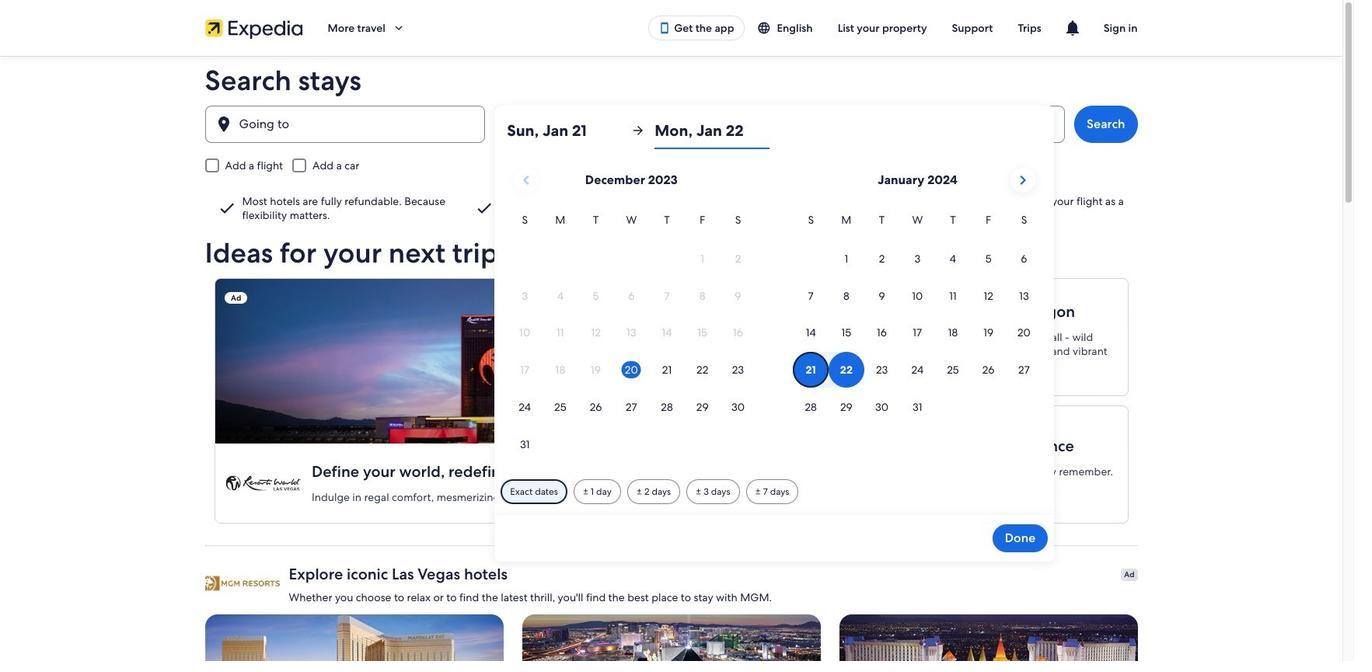 Task type: vqa. For each thing, say whether or not it's contained in the screenshot.
directional image
yes



Task type: describe. For each thing, give the bounding box(es) containing it.
1 ad image from the left
[[205, 615, 504, 662]]

directional image
[[632, 124, 646, 138]]

december 2023 element
[[507, 212, 756, 464]]

january 2024 element
[[793, 212, 1042, 427]]

communication center icon image
[[1064, 19, 1082, 37]]

2 ad image from the left
[[522, 615, 821, 662]]

3 ad image from the left
[[839, 615, 1138, 662]]

small image
[[757, 21, 777, 35]]

download the app button image
[[659, 22, 671, 34]]



Task type: locate. For each thing, give the bounding box(es) containing it.
ad image
[[205, 615, 504, 662], [522, 615, 821, 662], [839, 615, 1138, 662]]

1 horizontal spatial ad image
[[522, 615, 821, 662]]

2 horizontal spatial ad image
[[839, 615, 1138, 662]]

today element
[[622, 362, 641, 379]]

previous month image
[[517, 171, 536, 190]]

next month image
[[1014, 171, 1032, 190]]

main content
[[0, 56, 1343, 662]]

0 horizontal spatial ad image
[[205, 615, 504, 662]]

expedia logo image
[[205, 17, 303, 39]]

application
[[507, 162, 1042, 464]]

ideas for your next trip region
[[196, 238, 1147, 527]]

more travel image
[[392, 21, 406, 35]]



